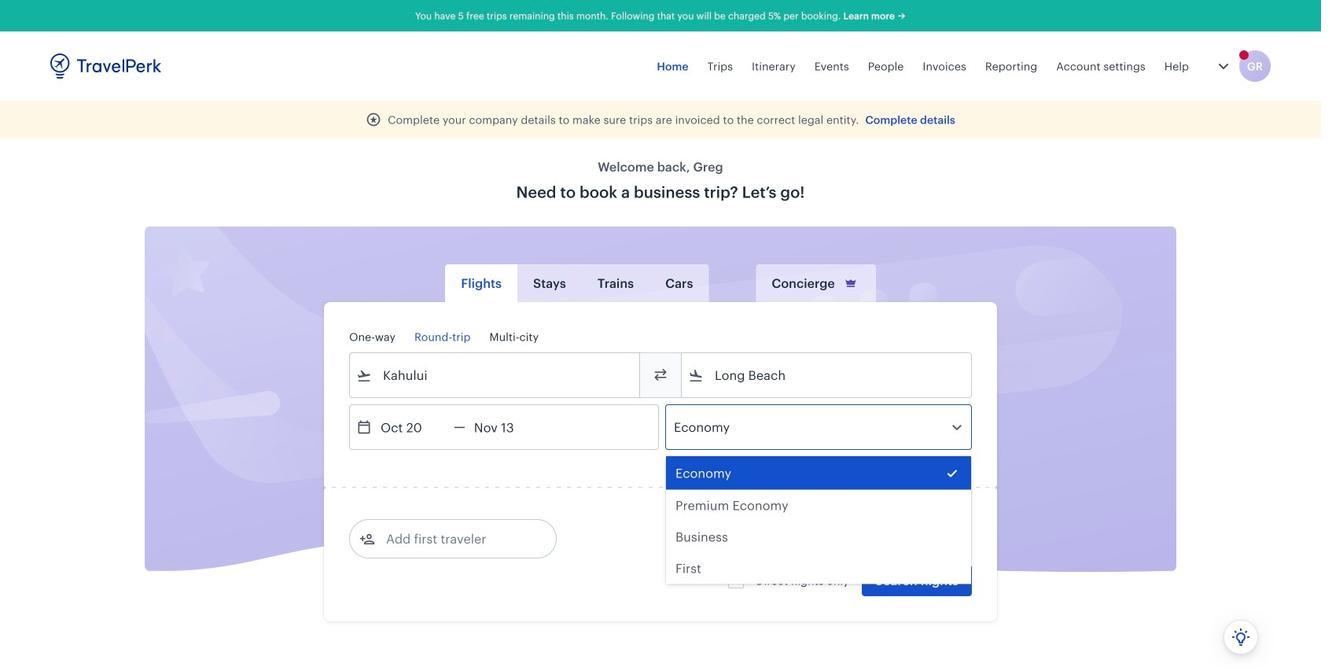 Task type: vqa. For each thing, say whether or not it's contained in the screenshot.
Return text box
yes



Task type: locate. For each thing, give the bounding box(es) containing it.
Return text field
[[466, 405, 547, 449]]

To search field
[[704, 363, 951, 388]]

From search field
[[372, 363, 619, 388]]



Task type: describe. For each thing, give the bounding box(es) containing it.
Depart text field
[[372, 405, 454, 449]]

Add first traveler search field
[[375, 526, 539, 551]]



